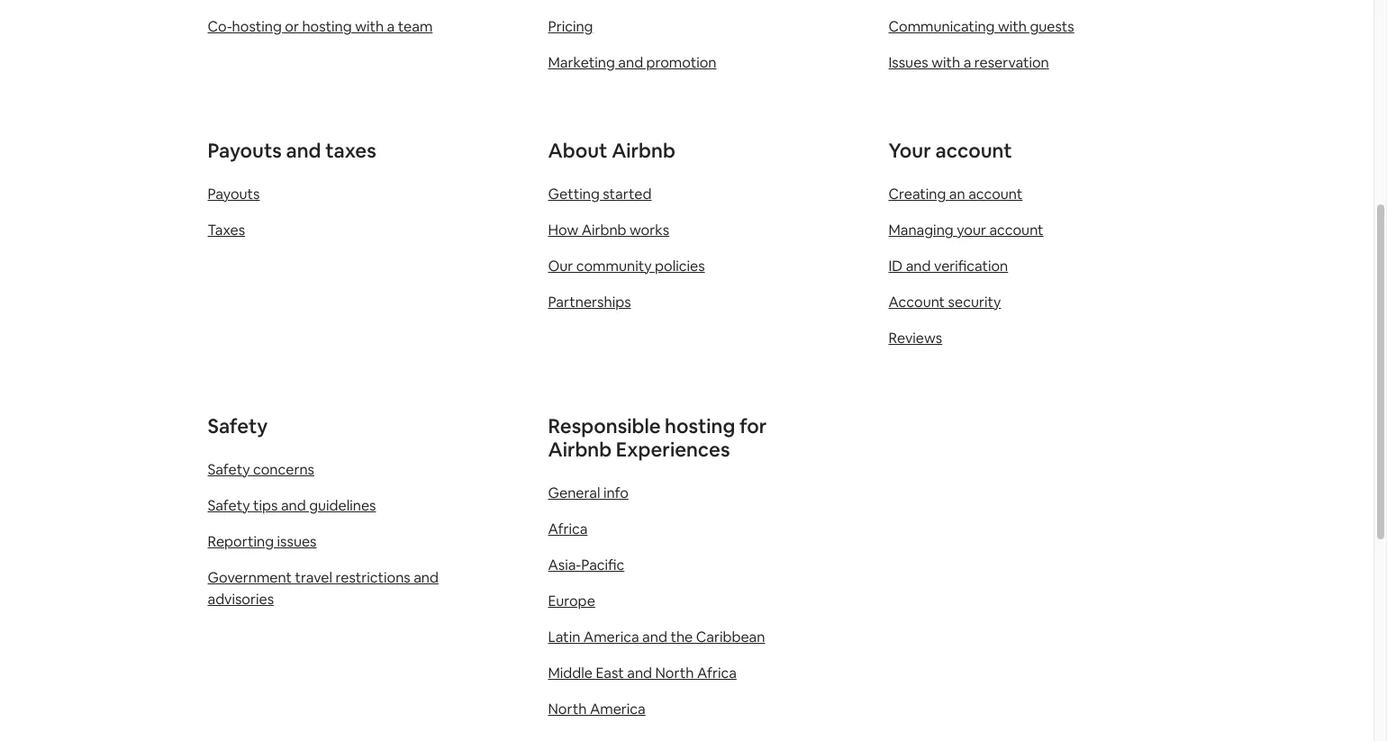 Task type: describe. For each thing, give the bounding box(es) containing it.
and right tips
[[281, 496, 306, 515]]

europe
[[548, 592, 595, 611]]

government
[[208, 568, 292, 587]]

getting
[[548, 185, 600, 204]]

policies
[[655, 257, 705, 276]]

safety tips and guidelines
[[208, 496, 376, 515]]

1 horizontal spatial a
[[963, 53, 971, 72]]

pacific
[[581, 556, 624, 575]]

north america
[[548, 700, 646, 719]]

account security link
[[889, 293, 1001, 312]]

pricing
[[548, 17, 593, 36]]

marketing and promotion
[[548, 53, 717, 72]]

and right east
[[627, 664, 652, 683]]

airbnb for how
[[582, 221, 627, 240]]

government travel restrictions and advisories link
[[208, 568, 439, 609]]

our community policies
[[548, 257, 705, 276]]

payouts for payouts
[[208, 185, 260, 204]]

an
[[949, 185, 965, 204]]

and right marketing
[[618, 53, 643, 72]]

our community policies link
[[548, 257, 705, 276]]

government travel restrictions and advisories
[[208, 568, 439, 609]]

how
[[548, 221, 578, 240]]

general info
[[548, 484, 629, 503]]

guidelines
[[309, 496, 376, 515]]

info
[[603, 484, 629, 503]]

0 vertical spatial north
[[655, 664, 694, 683]]

and left the
[[642, 628, 667, 647]]

middle east and north africa
[[548, 664, 737, 683]]

taxes link
[[208, 221, 245, 240]]

your
[[889, 138, 931, 163]]

marketing and promotion link
[[548, 53, 717, 72]]

asia-
[[548, 556, 581, 575]]

id and verification
[[889, 257, 1008, 276]]

marketing
[[548, 53, 615, 72]]

latin america and the caribbean link
[[548, 628, 765, 647]]

responsible
[[548, 413, 661, 439]]

0 horizontal spatial north
[[548, 700, 587, 719]]

safety concerns
[[208, 460, 314, 479]]

creating an account
[[889, 185, 1023, 204]]

issues
[[277, 532, 317, 551]]

managing your account link
[[889, 221, 1044, 240]]

0 horizontal spatial with
[[355, 17, 384, 36]]

team
[[398, 17, 433, 36]]

asia-pacific
[[548, 556, 624, 575]]

safety for safety concerns
[[208, 460, 250, 479]]

your
[[957, 221, 986, 240]]

payouts link
[[208, 185, 260, 204]]

general
[[548, 484, 600, 503]]

responsible hosting for airbnb experiences
[[548, 413, 767, 462]]

and inside government travel restrictions and advisories
[[414, 568, 439, 587]]

our
[[548, 257, 573, 276]]

north america link
[[548, 700, 646, 719]]

co-hosting or hosting with a team link
[[208, 17, 433, 36]]

verification
[[934, 257, 1008, 276]]

for
[[739, 413, 767, 439]]

tips
[[253, 496, 278, 515]]

safety tips and guidelines link
[[208, 496, 376, 515]]

started
[[603, 185, 652, 204]]

getting started
[[548, 185, 652, 204]]

the
[[670, 628, 693, 647]]

account security
[[889, 293, 1001, 312]]

account for an
[[968, 185, 1023, 204]]

restrictions
[[336, 568, 410, 587]]

promotion
[[646, 53, 717, 72]]

pricing link
[[548, 17, 593, 36]]

communicating
[[889, 17, 995, 36]]

id
[[889, 257, 903, 276]]

co-hosting or hosting with a team
[[208, 17, 433, 36]]

partnerships link
[[548, 293, 631, 312]]

taxes
[[208, 221, 245, 240]]

with for issues with a reservation
[[932, 53, 960, 72]]



Task type: locate. For each thing, give the bounding box(es) containing it.
airbnb
[[612, 138, 675, 163], [582, 221, 627, 240], [548, 437, 612, 462]]

america for north
[[590, 700, 646, 719]]

1 vertical spatial north
[[548, 700, 587, 719]]

id and verification link
[[889, 257, 1008, 276]]

1 horizontal spatial with
[[932, 53, 960, 72]]

middle east and north africa link
[[548, 664, 737, 683]]

a left team
[[387, 17, 395, 36]]

1 vertical spatial a
[[963, 53, 971, 72]]

africa down caribbean
[[697, 664, 737, 683]]

north down middle at the bottom left of page
[[548, 700, 587, 719]]

2 horizontal spatial with
[[998, 17, 1027, 36]]

0 vertical spatial africa
[[548, 520, 588, 539]]

a down communicating with guests
[[963, 53, 971, 72]]

taxes
[[325, 138, 376, 163]]

1 vertical spatial account
[[968, 185, 1023, 204]]

0 vertical spatial payouts
[[208, 138, 282, 163]]

or
[[285, 17, 299, 36]]

with for communicating with guests
[[998, 17, 1027, 36]]

travel
[[295, 568, 332, 587]]

and
[[618, 53, 643, 72], [286, 138, 321, 163], [906, 257, 931, 276], [281, 496, 306, 515], [414, 568, 439, 587], [642, 628, 667, 647], [627, 664, 652, 683]]

reviews link
[[889, 329, 942, 348]]

airbnb up general
[[548, 437, 612, 462]]

with left team
[[355, 17, 384, 36]]

asia-pacific link
[[548, 556, 624, 575]]

with up reservation at the right top of the page
[[998, 17, 1027, 36]]

your account
[[889, 138, 1012, 163]]

east
[[596, 664, 624, 683]]

account right an at top right
[[968, 185, 1023, 204]]

communicating with guests
[[889, 17, 1074, 36]]

0 vertical spatial account
[[935, 138, 1012, 163]]

payouts up payouts link
[[208, 138, 282, 163]]

creating an account link
[[889, 185, 1023, 204]]

north down the
[[655, 664, 694, 683]]

america down east
[[590, 700, 646, 719]]

safety for safety tips and guidelines
[[208, 496, 250, 515]]

africa up asia-
[[548, 520, 588, 539]]

security
[[948, 293, 1001, 312]]

payouts
[[208, 138, 282, 163], [208, 185, 260, 204]]

0 horizontal spatial a
[[387, 17, 395, 36]]

0 horizontal spatial africa
[[548, 520, 588, 539]]

about airbnb
[[548, 138, 675, 163]]

latin america and the caribbean
[[548, 628, 765, 647]]

and right restrictions
[[414, 568, 439, 587]]

managing
[[889, 221, 954, 240]]

managing your account
[[889, 221, 1044, 240]]

safety for safety
[[208, 413, 268, 439]]

1 vertical spatial airbnb
[[582, 221, 627, 240]]

hosting for responsible
[[665, 413, 735, 439]]

europe link
[[548, 592, 595, 611]]

account
[[935, 138, 1012, 163], [968, 185, 1023, 204], [989, 221, 1044, 240]]

payouts and taxes
[[208, 138, 376, 163]]

a
[[387, 17, 395, 36], [963, 53, 971, 72]]

hosting inside 'responsible hosting for airbnb experiences'
[[665, 413, 735, 439]]

concerns
[[253, 460, 314, 479]]

hosting left or
[[232, 17, 282, 36]]

with
[[355, 17, 384, 36], [998, 17, 1027, 36], [932, 53, 960, 72]]

issues with a reservation
[[889, 53, 1049, 72]]

1 horizontal spatial africa
[[697, 664, 737, 683]]

1 horizontal spatial north
[[655, 664, 694, 683]]

1 vertical spatial africa
[[697, 664, 737, 683]]

issues with a reservation link
[[889, 53, 1049, 72]]

1 horizontal spatial hosting
[[302, 17, 352, 36]]

1 payouts from the top
[[208, 138, 282, 163]]

guests
[[1030, 17, 1074, 36]]

works
[[630, 221, 669, 240]]

1 vertical spatial safety
[[208, 460, 250, 479]]

communicating with guests link
[[889, 17, 1074, 36]]

reservation
[[974, 53, 1049, 72]]

safety left tips
[[208, 496, 250, 515]]

reporting
[[208, 532, 274, 551]]

general info link
[[548, 484, 629, 503]]

2 safety from the top
[[208, 460, 250, 479]]

reporting issues
[[208, 532, 317, 551]]

2 vertical spatial airbnb
[[548, 437, 612, 462]]

how airbnb works link
[[548, 221, 669, 240]]

issues
[[889, 53, 928, 72]]

3 safety from the top
[[208, 496, 250, 515]]

and right id at the top of page
[[906, 257, 931, 276]]

2 vertical spatial account
[[989, 221, 1044, 240]]

airbnb down the getting started
[[582, 221, 627, 240]]

2 payouts from the top
[[208, 185, 260, 204]]

creating
[[889, 185, 946, 204]]

0 vertical spatial america
[[584, 628, 639, 647]]

0 vertical spatial a
[[387, 17, 395, 36]]

community
[[576, 257, 652, 276]]

1 safety from the top
[[208, 413, 268, 439]]

account right your
[[989, 221, 1044, 240]]

1 vertical spatial america
[[590, 700, 646, 719]]

account up an at top right
[[935, 138, 1012, 163]]

with down communicating
[[932, 53, 960, 72]]

middle
[[548, 664, 593, 683]]

airbnb up started
[[612, 138, 675, 163]]

america for latin
[[584, 628, 639, 647]]

airbnb inside 'responsible hosting for airbnb experiences'
[[548, 437, 612, 462]]

0 vertical spatial airbnb
[[612, 138, 675, 163]]

north
[[655, 664, 694, 683], [548, 700, 587, 719]]

reviews
[[889, 329, 942, 348]]

hosting for co-
[[232, 17, 282, 36]]

0 horizontal spatial hosting
[[232, 17, 282, 36]]

2 vertical spatial safety
[[208, 496, 250, 515]]

1 vertical spatial payouts
[[208, 185, 260, 204]]

0 vertical spatial safety
[[208, 413, 268, 439]]

co-
[[208, 17, 232, 36]]

reporting issues link
[[208, 532, 317, 551]]

payouts up taxes
[[208, 185, 260, 204]]

hosting
[[232, 17, 282, 36], [302, 17, 352, 36], [665, 413, 735, 439]]

airbnb for about
[[612, 138, 675, 163]]

advisories
[[208, 590, 274, 609]]

africa link
[[548, 520, 588, 539]]

account for your
[[989, 221, 1044, 240]]

account
[[889, 293, 945, 312]]

2 horizontal spatial hosting
[[665, 413, 735, 439]]

how airbnb works
[[548, 221, 669, 240]]

safety up safety concerns link
[[208, 413, 268, 439]]

partnerships
[[548, 293, 631, 312]]

safety
[[208, 413, 268, 439], [208, 460, 250, 479], [208, 496, 250, 515]]

experiences
[[616, 437, 730, 462]]

caribbean
[[696, 628, 765, 647]]

getting started link
[[548, 185, 652, 204]]

safety left concerns
[[208, 460, 250, 479]]

payouts for payouts and taxes
[[208, 138, 282, 163]]

hosting left for
[[665, 413, 735, 439]]

latin
[[548, 628, 580, 647]]

hosting right or
[[302, 17, 352, 36]]

safety concerns link
[[208, 460, 314, 479]]

america up east
[[584, 628, 639, 647]]

about
[[548, 138, 608, 163]]

and left taxes
[[286, 138, 321, 163]]



Task type: vqa. For each thing, say whether or not it's contained in the screenshot.
person inside the 'The Full-Day "See It All" NYC Tour! From $69 / person'
no



